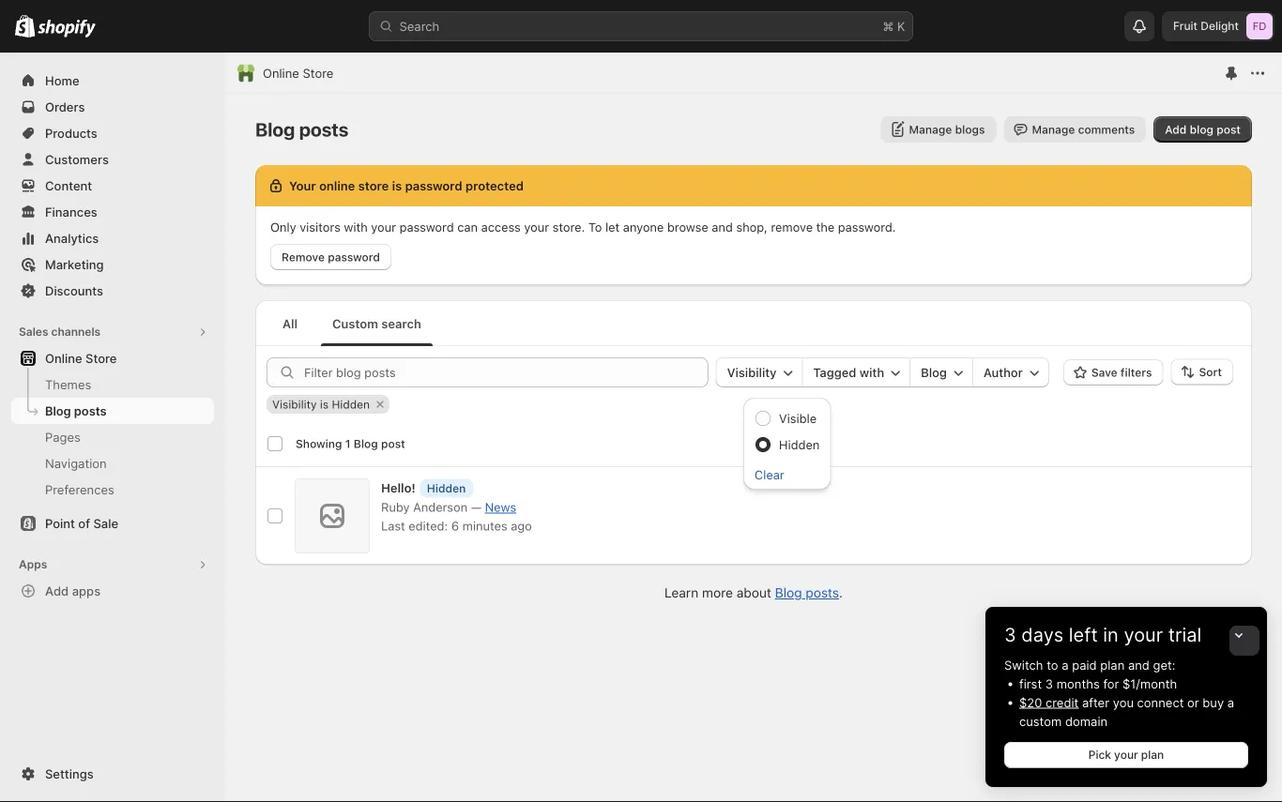 Task type: describe. For each thing, give the bounding box(es) containing it.
or
[[1188, 696, 1200, 710]]

to
[[1047, 658, 1059, 673]]

fruit delight
[[1174, 19, 1240, 33]]

themes link
[[11, 372, 214, 398]]

0 vertical spatial online
[[263, 66, 299, 80]]

blog posts
[[45, 404, 107, 418]]

for
[[1104, 677, 1120, 692]]

switch
[[1005, 658, 1044, 673]]

sales channels
[[19, 325, 101, 339]]

0 horizontal spatial shopify image
[[15, 15, 35, 37]]

your inside pick your plan link
[[1115, 749, 1139, 763]]

paid
[[1073, 658, 1098, 673]]

0 horizontal spatial store
[[86, 351, 117, 366]]

first
[[1020, 677, 1043, 692]]

orders
[[45, 100, 85, 114]]

point
[[45, 517, 75, 531]]

days
[[1022, 624, 1064, 647]]

add apps button
[[11, 579, 214, 605]]

marketing link
[[11, 252, 214, 278]]

custom
[[1020, 715, 1062, 729]]

add apps
[[45, 584, 101, 599]]

content
[[45, 178, 92, 193]]

$20 credit
[[1020, 696, 1079, 710]]

you
[[1113, 696, 1134, 710]]

orders link
[[11, 94, 214, 120]]

preferences
[[45, 483, 114, 497]]

delight
[[1201, 19, 1240, 33]]

discounts link
[[11, 278, 214, 304]]

apps
[[19, 558, 47, 572]]

settings link
[[11, 762, 214, 788]]

buy
[[1203, 696, 1225, 710]]

$1/month
[[1123, 677, 1178, 692]]

3 days left in your trial
[[1005, 624, 1202, 647]]

trial
[[1169, 624, 1202, 647]]

posts
[[74, 404, 107, 418]]

preferences link
[[11, 477, 214, 503]]

customers
[[45, 152, 109, 167]]

products link
[[11, 120, 214, 147]]

0 vertical spatial online store
[[263, 66, 334, 80]]

navigation link
[[11, 451, 214, 477]]

online store image
[[237, 64, 255, 83]]

3 days left in your trial element
[[986, 656, 1268, 788]]

1 horizontal spatial plan
[[1142, 749, 1165, 763]]

credit
[[1046, 696, 1079, 710]]

1 vertical spatial online store link
[[11, 346, 214, 372]]

customers link
[[11, 147, 214, 173]]

apps
[[72, 584, 101, 599]]

add
[[45, 584, 69, 599]]

your inside '3 days left in your trial' dropdown button
[[1125, 624, 1164, 647]]

and
[[1129, 658, 1150, 673]]

pick your plan
[[1089, 749, 1165, 763]]

products
[[45, 126, 97, 140]]

⌘ k
[[883, 19, 906, 33]]

of
[[78, 517, 90, 531]]

pages link
[[11, 424, 214, 451]]

fruit
[[1174, 19, 1198, 33]]

finances link
[[11, 199, 214, 225]]

after you connect or buy a custom domain
[[1020, 696, 1235, 729]]



Task type: locate. For each thing, give the bounding box(es) containing it.
in
[[1104, 624, 1119, 647]]

1 vertical spatial store
[[86, 351, 117, 366]]

a
[[1062, 658, 1069, 673], [1228, 696, 1235, 710]]

1 vertical spatial a
[[1228, 696, 1235, 710]]

3 left "days"
[[1005, 624, 1017, 647]]

0 horizontal spatial online store link
[[11, 346, 214, 372]]

sales
[[19, 325, 48, 339]]

pick your plan link
[[1005, 743, 1249, 769]]

1 horizontal spatial a
[[1228, 696, 1235, 710]]

3
[[1005, 624, 1017, 647], [1046, 677, 1054, 692]]

a inside after you connect or buy a custom domain
[[1228, 696, 1235, 710]]

online store
[[263, 66, 334, 80], [45, 351, 117, 366]]

plan down after you connect or buy a custom domain
[[1142, 749, 1165, 763]]

shopify image
[[15, 15, 35, 37], [38, 19, 96, 38]]

plan up for
[[1101, 658, 1125, 673]]

blog posts link
[[11, 398, 214, 424]]

marketing
[[45, 257, 104, 272]]

1 horizontal spatial online store link
[[263, 64, 334, 83]]

themes
[[45, 378, 91, 392]]

0 vertical spatial your
[[1125, 624, 1164, 647]]

sale
[[93, 517, 118, 531]]

1 horizontal spatial store
[[303, 66, 334, 80]]

store down sales channels button
[[86, 351, 117, 366]]

settings
[[45, 767, 94, 782]]

1 horizontal spatial shopify image
[[38, 19, 96, 38]]

finances
[[45, 205, 97, 219]]

switch to a paid plan and get:
[[1005, 658, 1176, 673]]

0 vertical spatial store
[[303, 66, 334, 80]]

channels
[[51, 325, 101, 339]]

⌘
[[883, 19, 894, 33]]

analytics link
[[11, 225, 214, 252]]

store
[[303, 66, 334, 80], [86, 351, 117, 366]]

1 horizontal spatial online store
[[263, 66, 334, 80]]

left
[[1070, 624, 1099, 647]]

online store link right online store icon
[[263, 64, 334, 83]]

0 horizontal spatial 3
[[1005, 624, 1017, 647]]

a right to on the right of page
[[1062, 658, 1069, 673]]

3 inside dropdown button
[[1005, 624, 1017, 647]]

0 horizontal spatial online store
[[45, 351, 117, 366]]

after
[[1083, 696, 1110, 710]]

sales channels button
[[11, 319, 214, 346]]

your up and
[[1125, 624, 1164, 647]]

0 horizontal spatial plan
[[1101, 658, 1125, 673]]

store right online store icon
[[303, 66, 334, 80]]

online right online store icon
[[263, 66, 299, 80]]

blog
[[45, 404, 71, 418]]

online store link
[[263, 64, 334, 83], [11, 346, 214, 372]]

a right buy
[[1228, 696, 1235, 710]]

k
[[898, 19, 906, 33]]

pick
[[1089, 749, 1112, 763]]

first 3 months for $1/month
[[1020, 677, 1178, 692]]

search
[[400, 19, 440, 33]]

get:
[[1154, 658, 1176, 673]]

$20
[[1020, 696, 1043, 710]]

home
[[45, 73, 79, 88]]

online store link down channels
[[11, 346, 214, 372]]

online down sales channels
[[45, 351, 82, 366]]

1 horizontal spatial online
[[263, 66, 299, 80]]

point of sale button
[[0, 511, 225, 537]]

navigation
[[45, 456, 107, 471]]

3 days left in your trial button
[[986, 608, 1268, 647]]

0 vertical spatial a
[[1062, 658, 1069, 673]]

plan
[[1101, 658, 1125, 673], [1142, 749, 1165, 763]]

months
[[1057, 677, 1100, 692]]

online
[[263, 66, 299, 80], [45, 351, 82, 366]]

apps button
[[11, 552, 214, 579]]

1 vertical spatial online store
[[45, 351, 117, 366]]

3 right first
[[1046, 677, 1054, 692]]

your
[[1125, 624, 1164, 647], [1115, 749, 1139, 763]]

point of sale
[[45, 517, 118, 531]]

0 vertical spatial online store link
[[263, 64, 334, 83]]

$20 credit link
[[1020, 696, 1079, 710]]

0 vertical spatial 3
[[1005, 624, 1017, 647]]

0 horizontal spatial online
[[45, 351, 82, 366]]

0 horizontal spatial a
[[1062, 658, 1069, 673]]

analytics
[[45, 231, 99, 246]]

your right pick
[[1115, 749, 1139, 763]]

home link
[[11, 68, 214, 94]]

1 vertical spatial plan
[[1142, 749, 1165, 763]]

discounts
[[45, 284, 103, 298]]

fruit delight image
[[1247, 13, 1273, 39]]

online store right online store icon
[[263, 66, 334, 80]]

content link
[[11, 173, 214, 199]]

pages
[[45, 430, 81, 445]]

1 vertical spatial your
[[1115, 749, 1139, 763]]

domain
[[1066, 715, 1108, 729]]

1 horizontal spatial 3
[[1046, 677, 1054, 692]]

0 vertical spatial plan
[[1101, 658, 1125, 673]]

point of sale link
[[11, 511, 214, 537]]

online store down channels
[[45, 351, 117, 366]]

connect
[[1138, 696, 1185, 710]]

1 vertical spatial online
[[45, 351, 82, 366]]

1 vertical spatial 3
[[1046, 677, 1054, 692]]



Task type: vqa. For each thing, say whether or not it's contained in the screenshot.
text field
no



